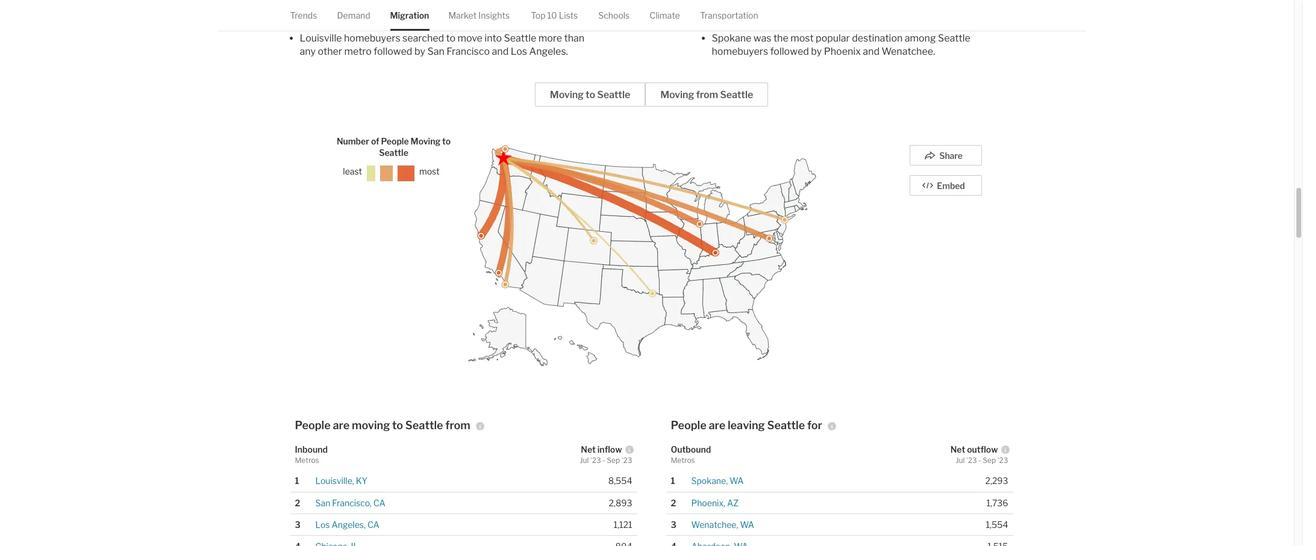 Task type: locate. For each thing, give the bounding box(es) containing it.
2 . from the left
[[934, 46, 936, 57]]

0 horizontal spatial moving
[[411, 136, 441, 146]]

and down into
[[492, 46, 509, 57]]

1 horizontal spatial jul '23 - sep '23
[[956, 456, 1009, 465]]

jul '23 - sep '23 down outflow
[[956, 456, 1009, 465]]

0 horizontal spatial jul
[[580, 456, 589, 465]]

ca right angeles,
[[368, 520, 380, 530]]

0 horizontal spatial and
[[492, 46, 509, 57]]

followed inside spokane was the most popular destination among seattle homebuyers followed by phoenix and wenatchee .
[[771, 46, 809, 57]]

0 vertical spatial los
[[511, 46, 528, 57]]

1 jul from the left
[[580, 456, 589, 465]]

'23 down net outflow
[[967, 456, 978, 465]]

1 vertical spatial homebuyers
[[712, 46, 769, 57]]

jul down net outflow
[[956, 456, 965, 465]]

most right the
[[791, 32, 814, 44]]

0 horizontal spatial homebuyers
[[344, 32, 401, 44]]

are left the leaving
[[709, 419, 726, 432]]

0 horizontal spatial net
[[581, 445, 596, 455]]

0 vertical spatial from
[[334, 9, 356, 21]]

demand
[[337, 10, 371, 20]]

san down 'louisville,'
[[316, 498, 331, 508]]

and inside spokane was the most popular destination among seattle homebuyers followed by phoenix and wenatchee .
[[863, 46, 880, 57]]

0 horizontal spatial sep
[[607, 456, 620, 465]]

san down searched at the top of page
[[428, 46, 445, 57]]

0 horizontal spatial 1
[[295, 476, 299, 487]]

0 horizontal spatial people
[[295, 419, 331, 432]]

outside
[[358, 9, 392, 21]]

2 net from the left
[[951, 445, 966, 455]]

1 horizontal spatial 1
[[671, 476, 675, 487]]

2 1 from the left
[[671, 476, 675, 487]]

'23 down the net inflow
[[591, 456, 601, 465]]

people
[[381, 136, 409, 146], [295, 419, 331, 432], [671, 419, 707, 432]]

1 down inbound
[[295, 476, 299, 487]]

by down popular
[[812, 46, 822, 57]]

1 horizontal spatial jul
[[956, 456, 965, 465]]

1 sep from the left
[[607, 456, 620, 465]]

jul '23 - sep '23 for people are moving to seattle from
[[580, 456, 633, 465]]

.
[[566, 46, 568, 57], [934, 46, 936, 57]]

1 - from the left
[[603, 456, 606, 465]]

0 horizontal spatial .
[[566, 46, 568, 57]]

searched
[[403, 32, 444, 44]]

wa for wenatchee, wa
[[741, 520, 755, 530]]

2 jul '23 - sep '23 from the left
[[956, 456, 1009, 465]]

1 horizontal spatial sep
[[983, 456, 997, 465]]

1 by from the left
[[415, 46, 426, 57]]

3 for people are leaving seattle for
[[671, 520, 677, 530]]

most inside spokane was the most popular destination among seattle homebuyers followed by phoenix and wenatchee .
[[791, 32, 814, 44]]

1 3 from the left
[[295, 520, 301, 530]]

net
[[581, 445, 596, 455], [951, 445, 966, 455]]

metros down inbound
[[295, 456, 319, 465]]

embed button
[[910, 175, 982, 196]]

- down the net inflow
[[603, 456, 606, 465]]

least
[[343, 167, 362, 177]]

net left inflow
[[581, 445, 596, 455]]

2 followed from the left
[[771, 46, 809, 57]]

by down the louisville homebuyers searched to move into seattle
[[415, 46, 426, 57]]

san
[[428, 46, 445, 57], [316, 498, 331, 508]]

are for leaving
[[709, 419, 726, 432]]

was
[[754, 32, 772, 44]]

1 net from the left
[[581, 445, 596, 455]]

ca for san francisco, ca
[[374, 498, 386, 508]]

francisco,
[[332, 498, 372, 508]]

1 horizontal spatial .
[[934, 46, 936, 57]]

1 vertical spatial from
[[697, 89, 719, 101]]

homebuyers down spokane
[[712, 46, 769, 57]]

1 vertical spatial los
[[316, 520, 330, 530]]

los left angeles
[[511, 46, 528, 57]]

wenatchee
[[882, 46, 934, 57]]

3 left wenatchee,
[[671, 520, 677, 530]]

2 horizontal spatial moving
[[661, 89, 695, 101]]

are
[[333, 419, 350, 432], [709, 419, 726, 432]]

. down than on the top of the page
[[566, 46, 568, 57]]

by
[[415, 46, 426, 57], [812, 46, 822, 57]]

0 horizontal spatial -
[[603, 456, 606, 465]]

2 by from the left
[[812, 46, 822, 57]]

louisville homebuyers searched to move into seattle
[[300, 32, 537, 44]]

'23
[[591, 456, 601, 465], [622, 456, 633, 465], [967, 456, 978, 465], [998, 456, 1009, 465]]

3 '23 from the left
[[967, 456, 978, 465]]

1 horizontal spatial and
[[863, 46, 880, 57]]

are left the moving
[[333, 419, 350, 432]]

1 metros from the left
[[295, 456, 319, 465]]

0 horizontal spatial most
[[420, 167, 440, 177]]

1 2 from the left
[[295, 498, 300, 508]]

moving
[[550, 89, 584, 101], [661, 89, 695, 101], [411, 136, 441, 146]]

people right the of
[[381, 136, 409, 146]]

from
[[334, 9, 356, 21], [697, 89, 719, 101], [446, 419, 471, 432]]

1 followed from the left
[[374, 46, 413, 57]]

1 horizontal spatial followed
[[771, 46, 809, 57]]

1 horizontal spatial moving
[[550, 89, 584, 101]]

seattle inside number of people moving to seattle
[[379, 148, 409, 158]]

migration
[[390, 10, 429, 20]]

0 vertical spatial most
[[791, 32, 814, 44]]

0 vertical spatial san
[[428, 46, 445, 57]]

and
[[492, 46, 509, 57], [863, 46, 880, 57]]

share button
[[910, 145, 982, 166]]

0 horizontal spatial are
[[333, 419, 350, 432]]

people up inbound
[[295, 419, 331, 432]]

ca right francisco,
[[374, 498, 386, 508]]

sep down inflow
[[607, 456, 620, 465]]

1 '23 from the left
[[591, 456, 601, 465]]

followed down the
[[771, 46, 809, 57]]

spokane
[[712, 32, 752, 44]]

jul down the net inflow
[[580, 456, 589, 465]]

0 horizontal spatial from
[[334, 9, 356, 21]]

2 metros from the left
[[671, 456, 695, 465]]

net left outflow
[[951, 445, 966, 455]]

wenatchee, wa link
[[692, 520, 755, 530]]

1 jul '23 - sep '23 from the left
[[580, 456, 633, 465]]

sep for people are leaving seattle for
[[983, 456, 997, 465]]

migration link
[[390, 0, 429, 31]]

moving from seattle
[[661, 89, 754, 101]]

1 horizontal spatial people
[[381, 136, 409, 146]]

1 1 from the left
[[295, 476, 299, 487]]

san francisco, ca link
[[316, 498, 386, 508]]

people inside number of people moving to seattle
[[381, 136, 409, 146]]

0 horizontal spatial los
[[316, 520, 330, 530]]

1 vertical spatial ca
[[368, 520, 380, 530]]

0 horizontal spatial san
[[316, 498, 331, 508]]

homebuyers
[[344, 32, 401, 44], [712, 46, 769, 57]]

1 horizontal spatial by
[[812, 46, 822, 57]]

climate
[[650, 10, 680, 20]]

1 horizontal spatial net
[[951, 445, 966, 455]]

1 horizontal spatial los
[[511, 46, 528, 57]]

metros down outbound
[[671, 456, 695, 465]]

jul '23 - sep '23 down inflow
[[580, 456, 633, 465]]

1 vertical spatial san
[[316, 498, 331, 508]]

lists
[[559, 10, 578, 20]]

2 horizontal spatial from
[[697, 89, 719, 101]]

1 vertical spatial wa
[[741, 520, 755, 530]]

destination
[[853, 32, 903, 44]]

- for people are moving to seattle from
[[603, 456, 606, 465]]

2 and from the left
[[863, 46, 880, 57]]

jul for people are moving to seattle from
[[580, 456, 589, 465]]

metros
[[295, 456, 319, 465], [671, 456, 695, 465]]

wa
[[730, 476, 744, 487], [741, 520, 755, 530]]

sep for people are moving to seattle from
[[607, 456, 620, 465]]

0 horizontal spatial by
[[415, 46, 426, 57]]

1 horizontal spatial 3
[[671, 520, 677, 530]]

0 vertical spatial ca
[[374, 498, 386, 508]]

homebuyers up metro
[[344, 32, 401, 44]]

3
[[295, 520, 301, 530], [671, 520, 677, 530]]

1 horizontal spatial 2
[[671, 498, 677, 508]]

'23 up 2,293
[[998, 456, 1009, 465]]

1 for people are leaving seattle for
[[671, 476, 675, 487]]

'23 down inflow
[[622, 456, 633, 465]]

1 vertical spatial most
[[420, 167, 440, 177]]

los left angeles,
[[316, 520, 330, 530]]

2 - from the left
[[979, 456, 982, 465]]

1 horizontal spatial most
[[791, 32, 814, 44]]

. down among
[[934, 46, 936, 57]]

2 left the san francisco, ca link
[[295, 498, 300, 508]]

wa right wenatchee,
[[741, 520, 755, 530]]

sep
[[607, 456, 620, 465], [983, 456, 997, 465]]

move
[[458, 32, 483, 44]]

0 horizontal spatial 2
[[295, 498, 300, 508]]

spokane, wa link
[[692, 476, 744, 487]]

2 horizontal spatial people
[[671, 419, 707, 432]]

2
[[295, 498, 300, 508], [671, 498, 677, 508]]

2 left "phoenix,"
[[671, 498, 677, 508]]

sep down outflow
[[983, 456, 997, 465]]

2 2 from the left
[[671, 498, 677, 508]]

0 horizontal spatial 3
[[295, 520, 301, 530]]

2 are from the left
[[709, 419, 726, 432]]

homebuyers inside spokane was the most popular destination among seattle homebuyers followed by phoenix and wenatchee .
[[712, 46, 769, 57]]

1 horizontal spatial from
[[446, 419, 471, 432]]

people up outbound
[[671, 419, 707, 432]]

- for people are leaving seattle for
[[979, 456, 982, 465]]

3 left los angeles, ca link
[[295, 520, 301, 530]]

1 horizontal spatial san
[[428, 46, 445, 57]]

10
[[548, 10, 557, 20]]

ca for los angeles, ca
[[368, 520, 380, 530]]

most
[[791, 32, 814, 44], [420, 167, 440, 177]]

1
[[295, 476, 299, 487], [671, 476, 675, 487]]

most down number of people moving to seattle
[[420, 167, 440, 177]]

wa up az
[[730, 476, 744, 487]]

transportation
[[700, 10, 759, 20]]

1 horizontal spatial homebuyers
[[712, 46, 769, 57]]

. inside spokane was the most popular destination among seattle homebuyers followed by phoenix and wenatchee .
[[934, 46, 936, 57]]

2 3 from the left
[[671, 520, 677, 530]]

1 horizontal spatial metros
[[671, 456, 695, 465]]

2 jul from the left
[[956, 456, 965, 465]]

followed inside the more than any other metro followed by
[[374, 46, 413, 57]]

market insights link
[[449, 0, 510, 31]]

2,293
[[986, 476, 1009, 487]]

2 '23 from the left
[[622, 456, 633, 465]]

the
[[774, 32, 789, 44]]

followed down the louisville homebuyers searched to move into seattle
[[374, 46, 413, 57]]

and down the destination
[[863, 46, 880, 57]]

1 horizontal spatial -
[[979, 456, 982, 465]]

wa for spokane, wa
[[730, 476, 744, 487]]

net for people are moving to seattle from
[[581, 445, 596, 455]]

people are moving to seattle from
[[295, 419, 471, 432]]

more than any other metro followed by
[[300, 32, 585, 57]]

0 horizontal spatial jul '23 - sep '23
[[580, 456, 633, 465]]

angeles,
[[332, 520, 366, 530]]

- down outflow
[[979, 456, 982, 465]]

jul
[[580, 456, 589, 465], [956, 456, 965, 465]]

to
[[446, 32, 456, 44], [586, 89, 596, 101], [443, 136, 451, 146], [392, 419, 403, 432]]

1 horizontal spatial are
[[709, 419, 726, 432]]

1 down outbound
[[671, 476, 675, 487]]

2 sep from the left
[[983, 456, 997, 465]]

0 vertical spatial wa
[[730, 476, 744, 487]]

0 horizontal spatial followed
[[374, 46, 413, 57]]

jul '23 - sep '23
[[580, 456, 633, 465], [956, 456, 1009, 465]]

1 are from the left
[[333, 419, 350, 432]]

moving to seattle
[[550, 89, 631, 101]]

0 horizontal spatial metros
[[295, 456, 319, 465]]



Task type: vqa. For each thing, say whether or not it's contained in the screenshot.
Moving in Number Of People Moving To Seattle
yes



Task type: describe. For each thing, give the bounding box(es) containing it.
climate link
[[650, 0, 680, 31]]

metros.
[[394, 9, 428, 21]]

louisville
[[300, 32, 342, 44]]

4 '23 from the left
[[998, 456, 1009, 465]]

share
[[940, 151, 963, 161]]

1 for people are moving to seattle from
[[295, 476, 299, 487]]

of
[[371, 136, 380, 146]]

metros for people are moving to seattle from
[[295, 456, 319, 465]]

los angeles, ca link
[[316, 520, 380, 530]]

area.
[[772, 9, 794, 21]]

other
[[318, 46, 342, 57]]

moving
[[352, 419, 390, 432]]

louisville, ky link
[[316, 476, 368, 487]]

metropolitan area.
[[712, 9, 794, 21]]

to inside number of people moving to seattle
[[443, 136, 451, 146]]

people for people are leaving seattle for
[[671, 419, 707, 432]]

number of people moving to seattle
[[337, 136, 451, 158]]

schools link
[[599, 0, 630, 31]]

8,554
[[609, 476, 633, 487]]

from for seattle
[[334, 9, 356, 21]]

by inside the more than any other metro followed by
[[415, 46, 426, 57]]

1 and from the left
[[492, 46, 509, 57]]

market
[[449, 10, 477, 20]]

moving for moving from
[[661, 89, 695, 101]]

3 for people are moving to seattle from
[[295, 520, 301, 530]]

outflow
[[968, 445, 999, 455]]

angeles
[[530, 46, 566, 57]]

number
[[337, 136, 370, 146]]

1,736
[[987, 498, 1009, 508]]

san for san francisco, ca
[[316, 498, 331, 508]]

net outflow
[[951, 445, 999, 455]]

demand link
[[337, 0, 371, 31]]

more
[[539, 32, 562, 44]]

net for people are leaving seattle for
[[951, 445, 966, 455]]

san francisco and los angeles .
[[428, 46, 568, 57]]

top
[[531, 10, 546, 20]]

spokane, wa
[[692, 476, 744, 487]]

people are leaving seattle for
[[671, 419, 823, 432]]

metro
[[344, 46, 372, 57]]

are for moving
[[333, 419, 350, 432]]

jul '23 - sep '23 for people are leaving seattle for
[[956, 456, 1009, 465]]

seattle from outside metros.
[[300, 9, 428, 21]]

1 . from the left
[[566, 46, 568, 57]]

phoenix, az
[[692, 498, 739, 508]]

insights
[[479, 10, 510, 20]]

francisco
[[447, 46, 490, 57]]

wenatchee, wa
[[692, 520, 755, 530]]

louisville,
[[316, 476, 354, 487]]

2 for people are moving to seattle from
[[295, 498, 300, 508]]

inbound
[[295, 445, 328, 455]]

0 vertical spatial homebuyers
[[344, 32, 401, 44]]

schools
[[599, 10, 630, 20]]

spokane,
[[692, 476, 728, 487]]

moving for moving to
[[550, 89, 584, 101]]

phoenix, az link
[[692, 498, 739, 508]]

ky
[[356, 476, 368, 487]]

2 vertical spatial from
[[446, 419, 471, 432]]

into
[[485, 32, 502, 44]]

san for san francisco and los angeles .
[[428, 46, 445, 57]]

az
[[728, 498, 739, 508]]

los angeles, ca
[[316, 520, 380, 530]]

2,893
[[609, 498, 633, 508]]

by inside spokane was the most popular destination among seattle homebuyers followed by phoenix and wenatchee .
[[812, 46, 822, 57]]

than
[[565, 32, 585, 44]]

trends link
[[290, 0, 317, 31]]

for
[[808, 419, 823, 432]]

top 10 lists link
[[531, 0, 578, 31]]

trends
[[290, 10, 317, 20]]

inflow
[[598, 445, 622, 455]]

wenatchee,
[[692, 520, 739, 530]]

san francisco, ca
[[316, 498, 386, 508]]

top 10 lists
[[531, 10, 578, 20]]

embed
[[938, 181, 966, 191]]

metropolitan
[[712, 9, 770, 21]]

any
[[300, 46, 316, 57]]

leaving
[[728, 419, 765, 432]]

2 for people are leaving seattle for
[[671, 498, 677, 508]]

metros for people are leaving seattle for
[[671, 456, 695, 465]]

net inflow
[[581, 445, 622, 455]]

market insights
[[449, 10, 510, 20]]

1,121
[[614, 520, 633, 530]]

outbound
[[671, 445, 711, 455]]

phoenix
[[824, 46, 861, 57]]

transportation link
[[700, 0, 759, 31]]

seattle inside spokane was the most popular destination among seattle homebuyers followed by phoenix and wenatchee .
[[939, 32, 971, 44]]

louisville, ky
[[316, 476, 368, 487]]

phoenix,
[[692, 498, 726, 508]]

spokane was the most popular destination among seattle homebuyers followed by phoenix and wenatchee .
[[712, 32, 971, 57]]

people for people are moving to seattle from
[[295, 419, 331, 432]]

popular
[[816, 32, 850, 44]]

moving inside number of people moving to seattle
[[411, 136, 441, 146]]

among
[[905, 32, 937, 44]]

from for moving
[[697, 89, 719, 101]]

1,554
[[987, 520, 1009, 530]]

jul for people are leaving seattle for
[[956, 456, 965, 465]]



